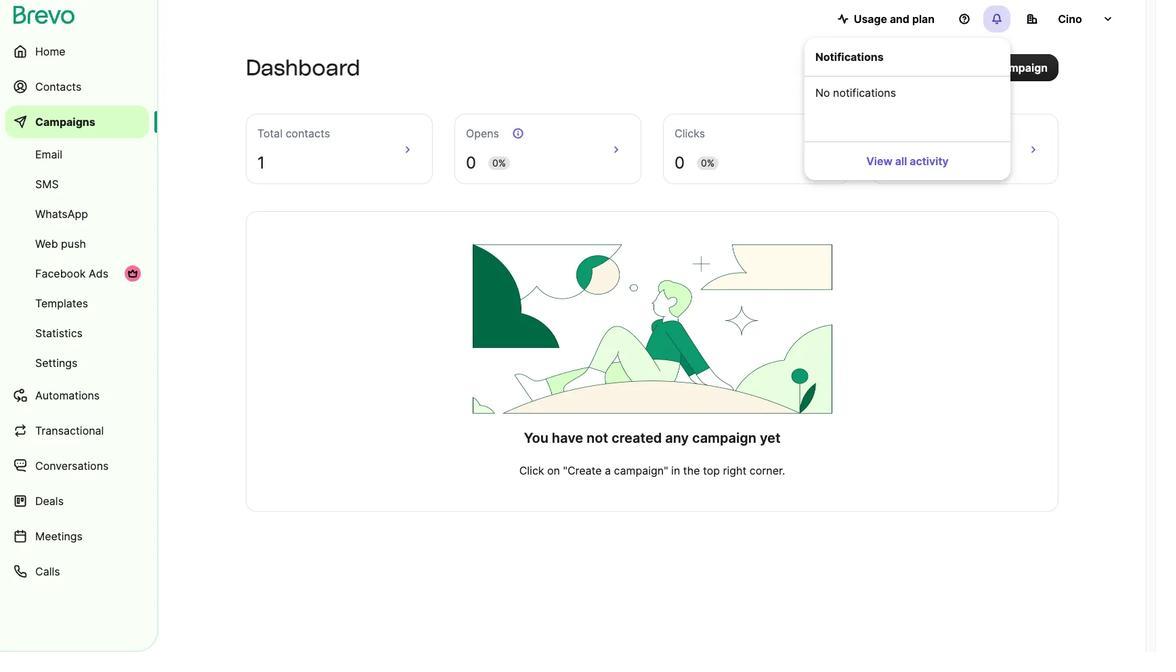 Task type: locate. For each thing, give the bounding box(es) containing it.
cino
[[1058, 12, 1082, 26]]

view all activity
[[866, 154, 949, 168]]

1 horizontal spatial 0
[[675, 153, 685, 173]]

whatsapp
[[35, 207, 88, 221]]

0 horizontal spatial campaign
[[692, 430, 757, 446]]

facebook ads link
[[5, 260, 149, 287]]

sms link
[[5, 171, 149, 198]]

cino button
[[1016, 5, 1124, 33]]

no
[[815, 86, 830, 100]]

campaign"
[[614, 464, 668, 477]]

0% right all
[[910, 157, 923, 169]]

settings link
[[5, 349, 149, 377]]

create
[[949, 61, 985, 75]]

notifications
[[815, 50, 884, 64]]

total
[[257, 127, 283, 140]]

activity
[[910, 154, 949, 168]]

have
[[552, 430, 583, 446]]

on
[[547, 464, 560, 477]]

0 horizontal spatial a
[[605, 464, 611, 477]]

a right create in the right of the page
[[987, 61, 994, 75]]

contacts link
[[5, 70, 149, 103]]

any
[[665, 430, 689, 446]]

1 horizontal spatial a
[[987, 61, 994, 75]]

click on "create a campaign" in the top right corner.
[[519, 464, 785, 477]]

create a campaign button
[[939, 54, 1059, 81]]

0 horizontal spatial 0%
[[492, 157, 506, 169]]

0%
[[492, 157, 506, 169], [701, 157, 715, 169], [910, 157, 923, 169]]

no notifications
[[815, 86, 896, 100]]

automations link
[[5, 379, 149, 412]]

conversations
[[35, 459, 109, 473]]

view all activity link
[[810, 148, 1005, 175]]

a
[[987, 61, 994, 75], [605, 464, 611, 477]]

total contacts
[[257, 127, 330, 140]]

transactional link
[[5, 414, 149, 447]]

a right "create
[[605, 464, 611, 477]]

2 horizontal spatial 0%
[[910, 157, 923, 169]]

the
[[683, 464, 700, 477]]

ads
[[89, 267, 108, 280]]

click
[[519, 464, 544, 477]]

facebook ads
[[35, 267, 108, 280]]

0
[[466, 153, 476, 173], [675, 153, 685, 173], [883, 153, 893, 173]]

left___rvooi image
[[127, 268, 138, 279]]

statistics
[[35, 326, 83, 340]]

0% down opens
[[492, 157, 506, 169]]

campaign
[[996, 61, 1048, 75], [692, 430, 757, 446]]

usage and plan
[[854, 12, 935, 26]]

0 vertical spatial campaign
[[996, 61, 1048, 75]]

dashboard
[[246, 55, 360, 81]]

conversations link
[[5, 450, 149, 482]]

1 horizontal spatial campaign
[[996, 61, 1048, 75]]

0 horizontal spatial 0
[[466, 153, 476, 173]]

1 vertical spatial a
[[605, 464, 611, 477]]

2 horizontal spatial 0
[[883, 153, 893, 173]]

1 0 from the left
[[466, 153, 476, 173]]

0 left all
[[883, 153, 893, 173]]

home link
[[5, 35, 149, 68]]

0 vertical spatial a
[[987, 61, 994, 75]]

0% down clicks
[[701, 157, 715, 169]]

0 down clicks
[[675, 153, 685, 173]]

3 0% from the left
[[910, 157, 923, 169]]

campaign up right
[[692, 430, 757, 446]]

calls link
[[5, 555, 149, 588]]

1 horizontal spatial 0%
[[701, 157, 715, 169]]

1
[[257, 153, 265, 173]]

0 down opens
[[466, 153, 476, 173]]

campaign right create in the right of the page
[[996, 61, 1048, 75]]

and
[[890, 12, 910, 26]]

1 vertical spatial campaign
[[692, 430, 757, 446]]

meetings
[[35, 530, 83, 543]]



Task type: vqa. For each thing, say whether or not it's contained in the screenshot.
Transactional link at the left of the page
yes



Task type: describe. For each thing, give the bounding box(es) containing it.
push
[[61, 237, 86, 251]]

home
[[35, 45, 65, 58]]

2 0% from the left
[[701, 157, 715, 169]]

meetings link
[[5, 520, 149, 553]]

1 0% from the left
[[492, 157, 506, 169]]

top
[[703, 464, 720, 477]]

transactional
[[35, 424, 104, 438]]

statistics link
[[5, 320, 149, 347]]

whatsapp link
[[5, 200, 149, 228]]

right
[[723, 464, 747, 477]]

sms
[[35, 177, 59, 191]]

email
[[35, 148, 62, 161]]

usage
[[854, 12, 887, 26]]

created
[[612, 430, 662, 446]]

corner.
[[750, 464, 785, 477]]

not
[[587, 430, 608, 446]]

view
[[866, 154, 893, 168]]

all
[[895, 154, 907, 168]]

3 0 from the left
[[883, 153, 893, 173]]

"create
[[563, 464, 602, 477]]

notifications
[[833, 86, 896, 100]]

web
[[35, 237, 58, 251]]

deals
[[35, 494, 64, 508]]

web push link
[[5, 230, 149, 257]]

automations
[[35, 389, 100, 402]]

2 0 from the left
[[675, 153, 685, 173]]

campaigns link
[[5, 106, 149, 138]]

opens
[[466, 127, 499, 140]]

settings
[[35, 356, 78, 370]]

contacts
[[35, 80, 82, 93]]

you have not created any campaign yet
[[524, 430, 781, 446]]

templates link
[[5, 290, 149, 317]]

yet
[[760, 430, 781, 446]]

plan
[[912, 12, 935, 26]]

in
[[671, 464, 680, 477]]

email link
[[5, 141, 149, 168]]

contacts
[[286, 127, 330, 140]]

calls
[[35, 565, 60, 578]]

clicks
[[675, 127, 705, 140]]

campaigns
[[35, 115, 95, 129]]

web push
[[35, 237, 86, 251]]

a inside button
[[987, 61, 994, 75]]

facebook
[[35, 267, 86, 280]]

campaign inside button
[[996, 61, 1048, 75]]

usage and plan button
[[827, 5, 945, 33]]

you
[[524, 430, 548, 446]]

deals link
[[5, 485, 149, 517]]

templates
[[35, 297, 88, 310]]

create a campaign
[[949, 61, 1048, 75]]



